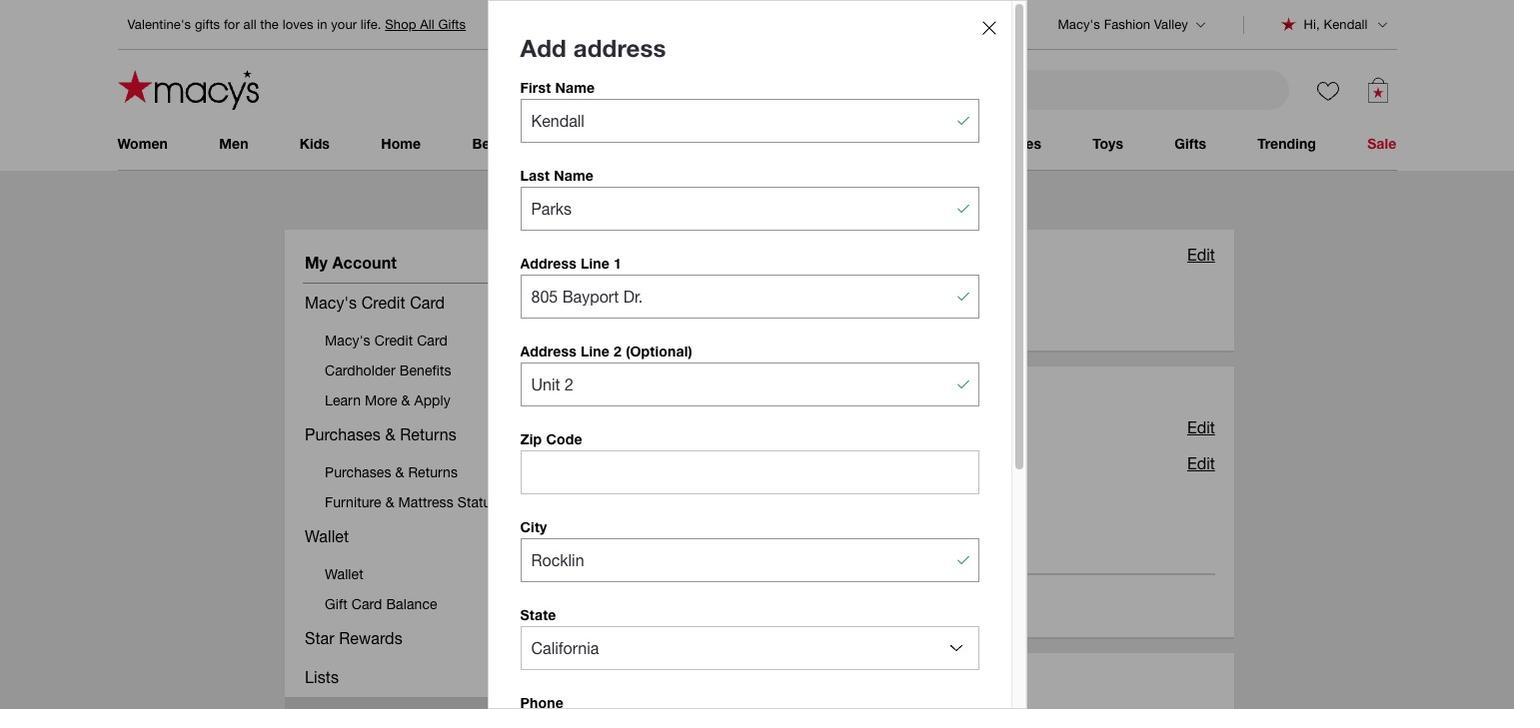 Task type: vqa. For each thing, say whether or not it's contained in the screenshot.
4.2083 out of 5 rating with 24 reviews image in the bottom of the page
no



Task type: describe. For each thing, give the bounding box(es) containing it.
0 vertical spatial my account
[[528, 193, 599, 208]]

sign out from all devices
[[544, 487, 731, 505]]

0 horizontal spatial gifts
[[438, 17, 466, 32]]

edit for profile
[[1188, 246, 1216, 264]]

add address dialog
[[487, 0, 1027, 710]]

1 macy's credit card link from the top
[[285, 284, 515, 323]]

1 vertical spatial gifts
[[1175, 135, 1207, 152]]

& down learn more & apply
[[385, 426, 396, 444]]

more
[[365, 393, 397, 409]]

contact / security
[[544, 378, 755, 406]]

0 vertical spatial account
[[550, 193, 599, 208]]

name: kendall parks
[[544, 279, 698, 298]]

macy's for 1st macy's credit card link from the top of the page
[[305, 294, 357, 312]]

gift card balance
[[325, 597, 438, 613]]

2 purchases & returns link from the top
[[285, 458, 515, 488]]

women link
[[117, 130, 168, 158]]

learn more & apply
[[325, 393, 451, 409]]

sign
[[544, 487, 576, 505]]

main content containing profile
[[525, 230, 1235, 710]]

beauty
[[472, 135, 519, 152]]

life.
[[361, 17, 382, 32]]

devices
[[674, 487, 731, 505]]

learn
[[325, 393, 361, 409]]

from
[[611, 487, 648, 505]]

& up furniture & mattress status link
[[395, 465, 404, 481]]

balance
[[386, 597, 438, 613]]

furniture for furniture & mattress status
[[325, 495, 382, 511]]

edit for email:
[[1188, 419, 1216, 437]]

01/12
[[618, 316, 660, 334]]

1 vertical spatial purchases
[[325, 465, 391, 481]]

number
[[645, 523, 703, 541]]

lists link
[[285, 659, 515, 698]]

Address line 2 (optional) text field
[[520, 363, 979, 407]]

address line 1
[[520, 255, 622, 272]]

women
[[117, 135, 168, 152]]

address line 2 (optional)
[[520, 343, 693, 360]]

hi, kendall link
[[1304, 16, 1368, 32]]

address
[[574, 34, 667, 62]]

valley
[[1155, 16, 1189, 31]]

star rewards link
[[285, 620, 515, 659]]

toys link
[[1093, 130, 1124, 158]]

2 vertical spatial card
[[352, 597, 382, 613]]

1
[[614, 255, 622, 272]]

star rewards
[[305, 630, 403, 648]]

a
[[578, 523, 588, 541]]

macy's for second macy's credit card link from the top of the page
[[325, 333, 371, 349]]

0 horizontal spatial my account link
[[305, 253, 397, 273]]

hi, kendall
[[1304, 16, 1368, 31]]

all
[[420, 17, 435, 32]]

jewelry
[[784, 135, 836, 152]]

& right more
[[401, 393, 410, 409]]

first
[[520, 79, 551, 96]]

3 edit button from the top
[[1188, 455, 1216, 473]]

loves
[[283, 17, 313, 32]]

0 vertical spatial macy's
[[1058, 16, 1101, 31]]

contact
[[544, 378, 636, 406]]

gift card balance link
[[285, 590, 515, 620]]

line for 1
[[581, 255, 610, 272]]

last
[[520, 167, 550, 184]]

shop all gifts link
[[385, 17, 466, 32]]

name:
[[544, 279, 594, 298]]

gifts
[[195, 17, 220, 32]]

security
[[660, 378, 755, 406]]

furniture & mattress status
[[325, 495, 498, 511]]

star
[[305, 630, 335, 648]]

1 purchases & returns link from the top
[[285, 416, 515, 455]]

gift registry
[[932, 16, 1005, 31]]

kids
[[300, 135, 330, 152]]

address for address line 1
[[520, 255, 577, 272]]

0 vertical spatial returns
[[400, 426, 457, 444]]

emailtextalerts red huge image
[[544, 592, 574, 622]]

macy's home page image
[[117, 70, 258, 110]]

0 vertical spatial wallet
[[305, 528, 349, 546]]

out
[[580, 487, 607, 505]]

2 down large image from the left
[[1374, 15, 1392, 33]]

sign out from all devices button
[[544, 487, 731, 505]]

lists
[[305, 669, 339, 687]]

1 vertical spatial account
[[332, 253, 397, 272]]

code
[[546, 431, 583, 448]]

zip
[[520, 431, 542, 448]]

valentine's
[[127, 17, 191, 32]]

handbags link
[[664, 130, 733, 158]]

gift registry link
[[932, 0, 1005, 49]]

learn more & apply link
[[285, 386, 515, 416]]

jewelry link
[[784, 130, 836, 158]]

shopping bag has 0 items image
[[1366, 76, 1390, 104]]

cardholder
[[325, 363, 396, 379]]

0 vertical spatial my
[[528, 193, 546, 208]]

1 vertical spatial wallet
[[325, 567, 364, 583]]

toys
[[1093, 135, 1124, 152]]

Address line 1 text field
[[520, 275, 979, 319]]

card for second macy's credit card link from the top of the page
[[417, 333, 448, 349]]

name for last name
[[554, 167, 594, 184]]

home
[[381, 135, 421, 152]]

trending
[[1258, 135, 1317, 152]]

3 edit from the top
[[1188, 455, 1216, 473]]

birthday:
[[544, 315, 613, 334]]

gift for gift card balance
[[325, 597, 348, 613]]

mobile
[[593, 523, 641, 541]]

address for address line 2 (optional)
[[520, 343, 577, 360]]

shoes
[[571, 135, 613, 152]]

macy's credit card for second macy's credit card link from the top of the page
[[325, 333, 448, 349]]

password:
[[544, 452, 625, 471]]

& left mattresses
[[953, 135, 962, 152]]



Task type: locate. For each thing, give the bounding box(es) containing it.
0 vertical spatial add
[[520, 34, 567, 62]]

1 vertical spatial all
[[653, 487, 670, 505]]

0 horizontal spatial furniture
[[325, 495, 382, 511]]

addresses
[[544, 664, 667, 693]]

1 vertical spatial name
[[554, 167, 594, 184]]

for
[[224, 17, 240, 32]]

gift left registry
[[932, 16, 953, 31]]

1 vertical spatial returns
[[408, 465, 458, 481]]

1 wallet link from the top
[[285, 518, 515, 557]]

add
[[520, 34, 567, 62], [544, 523, 573, 541]]

add for add a mobile           number
[[544, 523, 573, 541]]

gifts right toys
[[1175, 135, 1207, 152]]

apply
[[414, 393, 451, 409]]

down large image right hi, kendall link
[[1374, 15, 1392, 33]]

add a mobile           number
[[544, 523, 703, 541]]

all inside main content
[[653, 487, 670, 505]]

0 vertical spatial credit
[[362, 294, 405, 312]]

add inside main content
[[544, 523, 573, 541]]

edit button
[[1188, 230, 1216, 279], [1188, 419, 1216, 437], [1188, 455, 1216, 473]]

macy's credit card
[[305, 294, 445, 312], [325, 333, 448, 349]]

my account
[[528, 193, 599, 208], [305, 253, 397, 272]]

1 vertical spatial wallet link
[[285, 560, 515, 590]]

credit
[[362, 294, 405, 312], [375, 333, 413, 349]]

kids link
[[300, 130, 330, 158]]

credit for second macy's credit card link from the top of the page
[[375, 333, 413, 349]]

2 edit from the top
[[1188, 419, 1216, 437]]

macy's credit card link up cardholder benefits link
[[285, 284, 515, 323]]

0 vertical spatial purchases & returns link
[[285, 416, 515, 455]]

kendall for name:
[[599, 280, 653, 298]]

1 horizontal spatial my account link
[[528, 193, 599, 208]]

0 vertical spatial furniture
[[887, 135, 949, 152]]

0 vertical spatial all
[[244, 17, 257, 32]]

1 vertical spatial my account link
[[305, 253, 397, 273]]

furniture & mattresses link
[[887, 130, 1042, 158]]

furniture for furniture & mattresses
[[887, 135, 949, 152]]

account
[[550, 193, 599, 208], [332, 253, 397, 272]]

0 vertical spatial purchases
[[305, 426, 381, 444]]

name down shoes link
[[554, 167, 594, 184]]

purchases & returns up furniture & mattress status link
[[325, 465, 458, 481]]

0 vertical spatial name
[[555, 79, 595, 96]]

0 vertical spatial gifts
[[438, 17, 466, 32]]

1 vertical spatial my
[[305, 253, 328, 272]]

status
[[458, 495, 498, 511]]

1 vertical spatial furniture
[[325, 495, 382, 511]]

0 vertical spatial edit
[[1188, 246, 1216, 264]]

add a mobile           number button
[[544, 523, 703, 541]]

kendall inside name: kendall parks
[[599, 280, 653, 298]]

credit for 1st macy's credit card link from the top of the page
[[362, 294, 405, 312]]

down large image
[[1192, 15, 1210, 33], [1374, 15, 1392, 33]]

add left 'a' at the left bottom
[[544, 523, 573, 541]]

benefits
[[400, 363, 452, 379]]

0 vertical spatial kendall
[[1324, 16, 1368, 31]]

gifts
[[438, 17, 466, 32], [1175, 135, 1207, 152]]

1 vertical spatial address
[[520, 343, 577, 360]]

1 vertical spatial card
[[417, 333, 448, 349]]

purchases up furniture & mattress status link
[[325, 465, 391, 481]]

shoes link
[[571, 130, 613, 158]]

edit button for profile
[[1188, 230, 1216, 279]]

1 horizontal spatial my
[[528, 193, 546, 208]]

0 horizontal spatial gift
[[325, 597, 348, 613]]

0 vertical spatial gift
[[932, 16, 953, 31]]

1 address from the top
[[520, 255, 577, 272]]

your
[[331, 17, 357, 32]]

all for for
[[244, 17, 257, 32]]

2 line from the top
[[581, 343, 610, 360]]

2 vertical spatial edit
[[1188, 455, 1216, 473]]

1 vertical spatial purchases & returns
[[325, 465, 458, 481]]

purchases & returns
[[305, 426, 457, 444], [325, 465, 458, 481]]

wallet link
[[285, 518, 515, 557], [285, 560, 515, 590]]

purchases & returns link down learn more & apply
[[285, 416, 515, 455]]

purchases down 'learn'
[[305, 426, 381, 444]]

0 horizontal spatial all
[[244, 17, 257, 32]]

home link
[[381, 130, 421, 158]]

1 vertical spatial my account
[[305, 253, 397, 272]]

the
[[260, 17, 279, 32]]

line for 2
[[581, 343, 610, 360]]

line left '2'
[[581, 343, 610, 360]]

purchases & returns for 2nd purchases & returns link from the bottom of the page
[[305, 426, 457, 444]]

phone information image
[[717, 522, 737, 542]]

add address
[[520, 34, 667, 62]]

trending link
[[1258, 130, 1317, 158]]

state
[[520, 607, 556, 624]]

kendall down 1
[[599, 280, 653, 298]]

1 vertical spatial add
[[544, 523, 573, 541]]

add up first
[[520, 34, 567, 62]]

add inside dialog
[[520, 34, 567, 62]]

gifts right all
[[438, 17, 466, 32]]

gift inside gift registry link
[[932, 16, 953, 31]]

furniture left mattresses
[[887, 135, 949, 152]]

email:
[[544, 416, 591, 435]]

line
[[581, 255, 610, 272], [581, 343, 610, 360]]

1 line from the top
[[581, 255, 610, 272]]

gift for gift registry
[[932, 16, 953, 31]]

wallet up gift card balance
[[325, 567, 364, 583]]

City text field
[[520, 539, 979, 583]]

city
[[520, 519, 547, 536]]

profile
[[544, 241, 617, 270]]

1 down large image from the left
[[1192, 15, 1210, 33]]

macy's credit card link up cardholder benefits
[[285, 326, 515, 356]]

1 edit from the top
[[1188, 246, 1216, 264]]

2 wallet link from the top
[[285, 560, 515, 590]]

1 vertical spatial edit button
[[1188, 419, 1216, 437]]

0 vertical spatial my account link
[[528, 193, 599, 208]]

2 vertical spatial edit button
[[1188, 455, 1216, 473]]

1 horizontal spatial down large image
[[1374, 15, 1392, 33]]

gift up star
[[325, 597, 348, 613]]

1 vertical spatial purchases & returns link
[[285, 458, 515, 488]]

0 vertical spatial line
[[581, 255, 610, 272]]

first name
[[520, 79, 595, 96]]

macy's fashion valley
[[1058, 16, 1189, 31]]

gift inside gift card balance link
[[325, 597, 348, 613]]

0 vertical spatial macy's credit card link
[[285, 284, 515, 323]]

2 vertical spatial macy's
[[325, 333, 371, 349]]

1 horizontal spatial my account
[[528, 193, 599, 208]]

1 vertical spatial macy's credit card
[[325, 333, 448, 349]]

1 horizontal spatial all
[[653, 487, 670, 505]]

First name text field
[[520, 99, 979, 143]]

purchases & returns for first purchases & returns link from the bottom
[[325, 465, 458, 481]]

1 vertical spatial kendall
[[599, 280, 653, 298]]

1 vertical spatial macy's credit card link
[[285, 326, 515, 356]]

0 horizontal spatial my account
[[305, 253, 397, 272]]

macy's credit card link
[[285, 284, 515, 323], [285, 326, 515, 356]]

purchases & returns link
[[285, 416, 515, 455], [285, 458, 515, 488]]

purchases
[[305, 426, 381, 444], [325, 465, 391, 481]]

all for from
[[653, 487, 670, 505]]

1 horizontal spatial gifts
[[1175, 135, 1207, 152]]

shop
[[385, 17, 416, 32]]

card for 1st macy's credit card link from the top of the page
[[410, 294, 445, 312]]

macy's credit card for 1st macy's credit card link from the top of the page
[[305, 294, 445, 312]]

wallet link up balance
[[285, 560, 515, 590]]

2
[[614, 343, 622, 360]]

0 vertical spatial card
[[410, 294, 445, 312]]

0 vertical spatial address
[[520, 255, 577, 272]]

birthday: 01/12
[[544, 315, 660, 334]]

wallet link down furniture & mattress status
[[285, 518, 515, 557]]

(optional)
[[626, 343, 693, 360]]

1 vertical spatial macy's
[[305, 294, 357, 312]]

1 edit button from the top
[[1188, 230, 1216, 279]]

name right first
[[555, 79, 595, 96]]

0 vertical spatial wallet link
[[285, 518, 515, 557]]

2 macy's credit card link from the top
[[285, 326, 515, 356]]

kendall for hi,
[[1324, 16, 1368, 31]]

all right for
[[244, 17, 257, 32]]

wishlist image
[[1317, 81, 1340, 100]]

1 vertical spatial credit
[[375, 333, 413, 349]]

1 horizontal spatial furniture
[[887, 135, 949, 152]]

rewards
[[339, 630, 403, 648]]

sale
[[1368, 135, 1397, 152]]

parks
[[657, 280, 698, 298]]

0 vertical spatial edit button
[[1188, 230, 1216, 279]]

0 horizontal spatial my
[[305, 253, 328, 272]]

1 vertical spatial gift
[[325, 597, 348, 613]]

name for first name
[[555, 79, 595, 96]]

Zip code text field
[[520, 451, 979, 495]]

Last name text field
[[520, 187, 979, 231]]

cardholder benefits
[[325, 363, 452, 379]]

fashion
[[1104, 16, 1151, 31]]

0 horizontal spatial down large image
[[1192, 15, 1210, 33]]

1 horizontal spatial gift
[[932, 16, 953, 31]]

last name
[[520, 167, 594, 184]]

all right from
[[653, 487, 670, 505]]

address down birthday:
[[520, 343, 577, 360]]

& left "mattress"
[[386, 495, 394, 511]]

1 horizontal spatial kendall
[[1324, 16, 1368, 31]]

zip code
[[520, 431, 583, 448]]

furniture & mattresses
[[887, 135, 1042, 152]]

returns down apply
[[400, 426, 457, 444]]

furniture
[[887, 135, 949, 152], [325, 495, 382, 511]]

gifts link
[[1175, 130, 1207, 158]]

add for add address
[[520, 34, 567, 62]]

cardholder benefits link
[[285, 356, 515, 386]]

kendall right hi,
[[1324, 16, 1368, 31]]

furniture & mattress status link
[[285, 488, 515, 518]]

mattress
[[398, 495, 454, 511]]

0 vertical spatial macy's credit card
[[305, 294, 445, 312]]

2 edit button from the top
[[1188, 419, 1216, 437]]

line left 1
[[581, 255, 610, 272]]

1 vertical spatial edit
[[1188, 419, 1216, 437]]

purchases & returns link up furniture & mattress status
[[285, 458, 515, 488]]

handbags
[[664, 135, 733, 152]]

hi,
[[1304, 16, 1320, 31]]

men link
[[219, 130, 249, 158]]

card
[[410, 294, 445, 312], [417, 333, 448, 349], [352, 597, 382, 613]]

1 horizontal spatial account
[[550, 193, 599, 208]]

0 horizontal spatial account
[[332, 253, 397, 272]]

1 vertical spatial line
[[581, 343, 610, 360]]

/
[[644, 378, 653, 406]]

wallet down furniture & mattress status link
[[305, 528, 349, 546]]

0 horizontal spatial kendall
[[599, 280, 653, 298]]

furniture left "mattress"
[[325, 495, 382, 511]]

purchases & returns down more
[[305, 426, 457, 444]]

edit button for email:
[[1188, 419, 1216, 437]]

address up name:
[[520, 255, 577, 272]]

address
[[520, 255, 577, 272], [520, 343, 577, 360]]

mattresses
[[966, 135, 1042, 152]]

2 address from the top
[[520, 343, 577, 360]]

returns up "mattress"
[[408, 465, 458, 481]]

0 vertical spatial purchases & returns
[[305, 426, 457, 444]]

beauty link
[[472, 130, 519, 158]]

down large image right valley
[[1192, 15, 1210, 33]]

registry
[[957, 16, 1005, 31]]

main content
[[525, 230, 1235, 710]]



